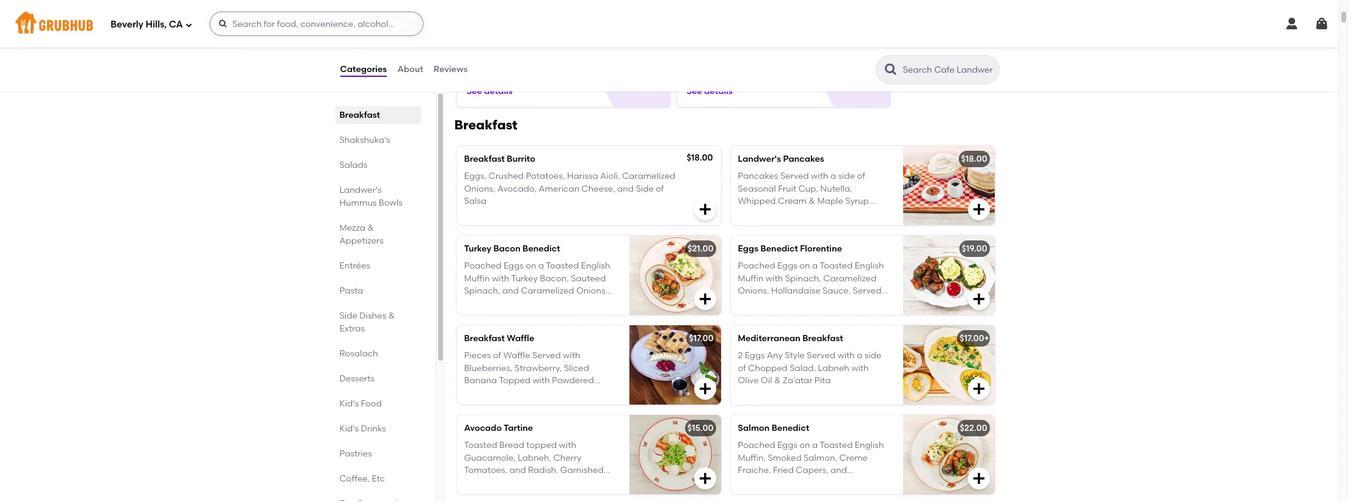 Task type: vqa. For each thing, say whether or not it's contained in the screenshot.
the
no



Task type: locate. For each thing, give the bounding box(es) containing it.
1 horizontal spatial garnished
[[833, 298, 876, 309]]

1 vertical spatial waffle
[[504, 351, 530, 362]]

0 horizontal spatial toasted
[[464, 441, 497, 451]]

$8
[[467, 35, 476, 45]]

off right $3
[[699, 35, 710, 45]]

& right the dishes
[[389, 311, 395, 322]]

$6
[[803, 221, 812, 231]]

side inside 'pancakes served with a side of seasonal fruit cup, nutella, whipped cream & maple syrup. add on - 2 eggs any style and turkey bacon + $6'
[[838, 171, 855, 182]]

eggs up '$6'
[[788, 209, 808, 219]]

syrup.
[[846, 196, 871, 207]]

0 horizontal spatial more.
[[504, 62, 528, 72]]

and down the aioli,
[[618, 184, 634, 194]]

see details
[[467, 86, 513, 96], [687, 86, 733, 96]]

caramelized
[[622, 171, 676, 182], [824, 274, 877, 284]]

toasted up "guacamole,"
[[464, 441, 497, 451]]

whipped inside pieces of waffle served with blueberries, strawberry, sliced banana topped with  powdered sugar & side of maple syrup and whipped cream
[[464, 401, 502, 411]]

qualifying
[[524, 49, 565, 60]]

1 horizontal spatial or
[[687, 62, 695, 72]]

with up cup,
[[811, 171, 829, 182]]

maple inside pieces of waffle served with blueberries, strawberry, sliced banana topped with  powdered sugar & side of maple syrup and whipped cream
[[530, 388, 556, 399]]

seasonal up on
[[738, 184, 776, 194]]

see for offer valid on qualifying orders of $50 or more.
[[467, 86, 482, 96]]

shakshuka's
[[340, 135, 390, 146]]

2 right the -
[[781, 209, 785, 219]]

1 vertical spatial maple
[[530, 388, 556, 399]]

rosalach
[[340, 349, 378, 359]]

pancakes
[[783, 154, 825, 164], [738, 171, 779, 182]]

and right syrup
[[583, 388, 600, 399]]

2 horizontal spatial side
[[636, 184, 654, 194]]

onions, up salsa
[[464, 184, 496, 194]]

onions, inside eggs, crushed potatoes, harissa aioli, caramelized onions, avocado, american cheese, and side of salsa
[[464, 184, 496, 194]]

topped
[[499, 376, 531, 386]]

1 horizontal spatial on
[[732, 49, 742, 60]]

2 more. from the left
[[697, 62, 721, 72]]

0 horizontal spatial valid
[[490, 49, 510, 60]]

1 horizontal spatial $17.00
[[960, 334, 985, 344]]

a inside 'pancakes served with a side of seasonal fruit cup, nutella, whipped cream & maple syrup. add on - 2 eggs any style and turkey bacon + $6'
[[831, 171, 836, 182]]

of inside '$8 off offer valid on qualifying orders of $50 or more.'
[[467, 62, 475, 72]]

chopped
[[748, 364, 788, 374]]

eggs down the eggs benedict florentine
[[778, 261, 798, 272]]

farm
[[464, 491, 486, 501]]

a inside "2 eggs any style served with a side of chopped salad, labneh with olive oil & za'atar pita"
[[857, 351, 863, 362]]

offer
[[467, 49, 488, 60], [687, 49, 708, 60]]

kid's food
[[340, 399, 382, 410]]

seasonal inside toasted bread topped with guacamole, labneh, cherry tomatoes, and radish.   garnished with seasonal microgreens.   add a farm fresh egg +$2
[[484, 478, 522, 489]]

1 kid's from the top
[[340, 399, 359, 410]]

breakfast inside tab
[[340, 110, 380, 120]]

more. inside $3 off offer valid on first orders of $15 or more.
[[697, 62, 721, 72]]

more. down qualifying
[[504, 62, 528, 72]]

+ inside 'pancakes served with a side of seasonal fruit cup, nutella, whipped cream & maple syrup. add on - 2 eggs any style and turkey bacon + $6'
[[796, 221, 801, 231]]

kid's for kid's food
[[340, 399, 359, 410]]

valid inside '$8 off offer valid on qualifying orders of $50 or more.'
[[490, 49, 510, 60]]

2 promo image from the left
[[834, 44, 878, 89]]

1 vertical spatial kid's
[[340, 424, 359, 435]]

1 promo image from the left
[[614, 44, 658, 89]]

served down english
[[853, 286, 882, 296]]

maple down nutella,
[[818, 196, 844, 207]]

banana
[[464, 376, 497, 386]]

1 horizontal spatial toasted
[[820, 261, 853, 272]]

1 vertical spatial caramelized
[[824, 274, 877, 284]]

1 vertical spatial any
[[767, 351, 783, 362]]

see details for $3 off offer valid on first orders of $15 or more.
[[687, 86, 733, 96]]

whipped inside 'pancakes served with a side of seasonal fruit cup, nutella, whipped cream & maple syrup. add on - 2 eggs any style and turkey bacon + $6'
[[738, 196, 776, 207]]

side inside eggs, crushed potatoes, harissa aioli, caramelized onions, avocado, american cheese, and side of salsa
[[636, 184, 654, 194]]

1 horizontal spatial landwer's
[[738, 154, 781, 164]]

1 vertical spatial garnished
[[561, 466, 604, 476]]

kid's
[[340, 399, 359, 410], [340, 424, 359, 435]]

toasted down florentine
[[820, 261, 853, 272]]

details for $3 off offer valid on first orders of $15 or more.
[[704, 86, 733, 96]]

on for first
[[732, 49, 742, 60]]

1 horizontal spatial any
[[810, 209, 826, 219]]

1 horizontal spatial valid
[[710, 49, 730, 60]]

1 vertical spatial turkey
[[464, 244, 492, 254]]

valid inside $3 off offer valid on first orders of $15 or more.
[[710, 49, 730, 60]]

0 horizontal spatial off
[[479, 35, 490, 45]]

and inside eggs, crushed potatoes, harissa aioli, caramelized onions, avocado, american cheese, and side of salsa
[[618, 184, 634, 194]]

tab
[[340, 498, 416, 502]]

caramelized up sauce.
[[824, 274, 877, 284]]

waffle
[[507, 334, 535, 344], [504, 351, 530, 362]]

bacon down avocado,
[[494, 244, 521, 254]]

maple
[[818, 196, 844, 207], [530, 388, 556, 399]]

about
[[397, 64, 423, 74]]

see details button down the $50
[[467, 80, 513, 102]]

2 up olive
[[738, 351, 743, 362]]

breakfast up eggs,
[[464, 154, 505, 164]]

see down the $50
[[467, 86, 482, 96]]

2 valid from the left
[[710, 49, 730, 60]]

0 vertical spatial pancakes
[[783, 154, 825, 164]]

1 vertical spatial +
[[985, 334, 990, 344]]

0 vertical spatial seasonal
[[738, 184, 776, 194]]

details down the $50
[[484, 86, 513, 96]]

mediterranean breakfast image
[[903, 326, 995, 405]]

american
[[539, 184, 580, 194]]

caramelized right the aioli,
[[622, 171, 676, 182]]

cream up tartine on the left
[[504, 401, 533, 411]]

side inside "2 eggs any style served with a side of chopped salad, labneh with olive oil & za'atar pita"
[[865, 351, 882, 362]]

0 vertical spatial any
[[810, 209, 826, 219]]

see details down the $50
[[467, 86, 513, 96]]

1 vertical spatial bacon
[[494, 244, 521, 254]]

with up labneh
[[838, 351, 855, 362]]

off right $8
[[479, 35, 490, 45]]

seasonal
[[738, 184, 776, 194], [758, 311, 796, 321], [484, 478, 522, 489]]

1 vertical spatial side
[[340, 311, 358, 322]]

offer inside '$8 off offer valid on qualifying orders of $50 or more.'
[[467, 49, 488, 60]]

seasonal up fresh
[[484, 478, 522, 489]]

maple down strawberry,
[[530, 388, 556, 399]]

0 vertical spatial side
[[838, 171, 855, 182]]

1 horizontal spatial cream
[[778, 196, 807, 207]]

search icon image
[[884, 62, 898, 77]]

& inside "2 eggs any style served with a side of chopped salad, labneh with olive oil & za'atar pita"
[[775, 376, 781, 386]]

offer up the $50
[[467, 49, 488, 60]]

0 vertical spatial whipped
[[738, 196, 776, 207]]

toasted
[[820, 261, 853, 272], [464, 441, 497, 451]]

salmon benedict image
[[903, 416, 995, 495]]

Search for food, convenience, alcohol... search field
[[210, 12, 424, 36]]

turkey down add
[[738, 221, 765, 231]]

0 horizontal spatial promo image
[[614, 44, 658, 89]]

crushed
[[489, 171, 524, 182]]

whipped up on
[[738, 196, 776, 207]]

0 horizontal spatial caramelized
[[622, 171, 676, 182]]

mezza & appetizers tab
[[340, 222, 416, 248]]

see details down $3
[[687, 86, 733, 96]]

served up fruit
[[781, 171, 809, 182]]

pancakes up cup,
[[783, 154, 825, 164]]

more. down main navigation navigation
[[697, 62, 721, 72]]

served inside "2 eggs any style served with a side of chopped salad, labneh with olive oil & za'atar pita"
[[807, 351, 836, 362]]

0 horizontal spatial pancakes
[[738, 171, 779, 182]]

+$2
[[530, 491, 545, 501]]

2 see from the left
[[687, 86, 702, 96]]

2 $17.00 from the left
[[960, 334, 985, 344]]

labneh,
[[518, 453, 552, 464]]

svg image
[[1285, 17, 1300, 31], [218, 19, 228, 29], [185, 21, 193, 28], [698, 202, 713, 217], [698, 292, 713, 307], [972, 292, 986, 307], [698, 382, 713, 397]]

caramelized inside the poached eggs on a toasted english muffin with spinach, caramelized onions, hollandaise sauce.  served with crushed potatoes  garnished with seasonal microgreens
[[824, 274, 877, 284]]

2 see details button from the left
[[687, 80, 733, 102]]

off inside '$8 off offer valid on qualifying orders of $50 or more.'
[[479, 35, 490, 45]]

& up appetizers
[[368, 223, 374, 234]]

landwer's up fruit
[[738, 154, 781, 164]]

1 see details button from the left
[[467, 80, 513, 102]]

waffle down breakfast waffle
[[504, 351, 530, 362]]

0 horizontal spatial style
[[785, 351, 805, 362]]

eggs up chopped
[[745, 351, 765, 362]]

0 vertical spatial onions,
[[464, 184, 496, 194]]

1 horizontal spatial promo image
[[834, 44, 878, 89]]

pastries tab
[[340, 448, 416, 461]]

& right oil
[[775, 376, 781, 386]]

0 horizontal spatial $17.00
[[689, 334, 714, 344]]

crushed
[[758, 298, 791, 309]]

potatoes,
[[526, 171, 565, 182]]

0 vertical spatial +
[[796, 221, 801, 231]]

1 vertical spatial style
[[785, 351, 805, 362]]

caramelized inside eggs, crushed potatoes, harissa aioli, caramelized onions, avocado, american cheese, and side of salsa
[[622, 171, 676, 182]]

2 off from the left
[[699, 35, 710, 45]]

1 vertical spatial cream
[[504, 401, 533, 411]]

seasonal down 'crushed'
[[758, 311, 796, 321]]

with right labneh
[[852, 364, 869, 374]]

on left "first"
[[732, 49, 742, 60]]

orders inside '$8 off offer valid on qualifying orders of $50 or more.'
[[567, 49, 594, 60]]

kid's for kid's drinks
[[340, 424, 359, 435]]

onions,
[[464, 184, 496, 194], [738, 286, 770, 296]]

landwer's hummus bowls tab
[[340, 184, 416, 210]]

kid's drinks
[[340, 424, 386, 435]]

1 vertical spatial 2
[[738, 351, 743, 362]]

1 horizontal spatial off
[[699, 35, 710, 45]]

landwer's pancakes image
[[903, 146, 995, 226]]

offer down $3
[[687, 49, 708, 60]]

0 horizontal spatial see details
[[467, 86, 513, 96]]

1 horizontal spatial turkey
[[738, 221, 765, 231]]

waffle up strawberry,
[[507, 334, 535, 344]]

& inside pieces of waffle served with blueberries, strawberry, sliced banana topped with  powdered sugar & side of maple syrup and whipped cream
[[491, 388, 497, 399]]

breakfast down microgreens
[[803, 334, 844, 344]]

and down labneh,
[[510, 466, 526, 476]]

avocado tartine
[[464, 424, 533, 434]]

cup,
[[799, 184, 819, 194]]

1 or from the left
[[494, 62, 502, 72]]

whipped
[[738, 196, 776, 207], [464, 401, 502, 411]]

more. inside '$8 off offer valid on qualifying orders of $50 or more.'
[[504, 62, 528, 72]]

0 horizontal spatial see details button
[[467, 80, 513, 102]]

poached eggs on a toasted english muffin with spinach, caramelized onions, hollandaise sauce.  served with crushed potatoes  garnished with seasonal microgreens
[[738, 261, 884, 321]]

any up '$6'
[[810, 209, 826, 219]]

$50
[[477, 62, 492, 72]]

served inside the poached eggs on a toasted english muffin with spinach, caramelized onions, hollandaise sauce.  served with crushed potatoes  garnished with seasonal microgreens
[[853, 286, 882, 296]]

on inside $3 off offer valid on first orders of $15 or more.
[[732, 49, 742, 60]]

kid's left drinks
[[340, 424, 359, 435]]

0 horizontal spatial on
[[512, 49, 522, 60]]

of inside "2 eggs any style served with a side of chopped salad, labneh with olive oil & za'atar pita"
[[738, 364, 746, 374]]

on inside '$8 off offer valid on qualifying orders of $50 or more.'
[[512, 49, 522, 60]]

& inside the mezza & appetizers
[[368, 223, 374, 234]]

1 more. from the left
[[504, 62, 528, 72]]

1 off from the left
[[479, 35, 490, 45]]

breakfast
[[340, 110, 380, 120], [455, 117, 518, 133], [464, 154, 505, 164], [464, 334, 505, 344], [803, 334, 844, 344]]

whipped down sugar
[[464, 401, 502, 411]]

coffee,
[[340, 474, 370, 485]]

1 horizontal spatial side
[[865, 351, 882, 362]]

$18.00
[[687, 153, 713, 163], [961, 154, 988, 164]]

side right "cheese,"
[[636, 184, 654, 194]]

toasted bread topped with guacamole, labneh, cherry tomatoes, and radish.   garnished with seasonal microgreens.   add a farm fresh egg +$2
[[464, 441, 604, 501]]

any up chopped
[[767, 351, 783, 362]]

kid's drinks tab
[[340, 423, 416, 436]]

0 vertical spatial side
[[636, 184, 654, 194]]

1 vertical spatial onions,
[[738, 286, 770, 296]]

reviews button
[[433, 48, 468, 92]]

side inside side dishes & extras
[[340, 311, 358, 322]]

0 horizontal spatial +
[[796, 221, 801, 231]]

bacon down the -
[[767, 221, 794, 231]]

microgreens
[[798, 311, 849, 321]]

garnished down sauce.
[[833, 298, 876, 309]]

details down $3 off offer valid on first orders of $15 or more.
[[704, 86, 733, 96]]

&
[[809, 196, 816, 207], [368, 223, 374, 234], [389, 311, 395, 322], [775, 376, 781, 386], [491, 388, 497, 399]]

1 vertical spatial seasonal
[[758, 311, 796, 321]]

0 horizontal spatial maple
[[530, 388, 556, 399]]

1 vertical spatial toasted
[[464, 441, 497, 451]]

orders right "first"
[[762, 49, 788, 60]]

on for qualifying
[[512, 49, 522, 60]]

see for offer valid on first orders of $15 or more.
[[687, 86, 702, 96]]

2 orders from the left
[[762, 49, 788, 60]]

0 horizontal spatial 2
[[738, 351, 743, 362]]

0 vertical spatial bacon
[[767, 221, 794, 231]]

1 horizontal spatial more.
[[697, 62, 721, 72]]

1 horizontal spatial orders
[[762, 49, 788, 60]]

pieces
[[464, 351, 491, 362]]

1 vertical spatial whipped
[[464, 401, 502, 411]]

pita
[[815, 376, 831, 386]]

with up farm
[[464, 478, 482, 489]]

served up strawberry,
[[532, 351, 561, 362]]

of inside $3 off offer valid on first orders of $15 or more.
[[790, 49, 798, 60]]

and down 'syrup.'
[[850, 209, 866, 219]]

2
[[781, 209, 785, 219], [738, 351, 743, 362]]

breakfast up shakshuka's
[[340, 110, 380, 120]]

breakfast for breakfast tab
[[340, 110, 380, 120]]

2 vertical spatial side
[[500, 388, 517, 399]]

0 vertical spatial caramelized
[[622, 171, 676, 182]]

salads tab
[[340, 159, 416, 172]]

onions, inside the poached eggs on a toasted english muffin with spinach, caramelized onions, hollandaise sauce.  served with crushed potatoes  garnished with seasonal microgreens
[[738, 286, 770, 296]]

offer for $3
[[687, 49, 708, 60]]

1 horizontal spatial maple
[[818, 196, 844, 207]]

2 or from the left
[[687, 62, 695, 72]]

1 horizontal spatial style
[[828, 209, 848, 219]]

syrup
[[558, 388, 581, 399]]

dishes
[[360, 311, 386, 322]]

hills,
[[146, 19, 167, 30]]

more. for first
[[697, 62, 721, 72]]

& right sugar
[[491, 388, 497, 399]]

offer inside $3 off offer valid on first orders of $15 or more.
[[687, 49, 708, 60]]

svg image for $22.00
[[972, 472, 986, 487]]

fresh
[[488, 491, 510, 501]]

0 horizontal spatial any
[[767, 351, 783, 362]]

1 see from the left
[[467, 86, 482, 96]]

1 vertical spatial side
[[865, 351, 882, 362]]

orders for qualifying
[[567, 49, 594, 60]]

breakfast for breakfast burrito
[[464, 154, 505, 164]]

see down $3
[[687, 86, 702, 96]]

$3 off offer valid on first orders of $15 or more.
[[687, 35, 813, 72]]

on inside the poached eggs on a toasted english muffin with spinach, caramelized onions, hollandaise sauce.  served with crushed potatoes  garnished with seasonal microgreens
[[800, 261, 810, 272]]

see details button down $3
[[687, 80, 733, 102]]

beverly
[[111, 19, 143, 30]]

+
[[796, 221, 801, 231], [985, 334, 990, 344]]

style down 'syrup.'
[[828, 209, 848, 219]]

1 horizontal spatial see
[[687, 86, 702, 96]]

0 vertical spatial toasted
[[820, 261, 853, 272]]

offer for $8
[[467, 49, 488, 60]]

0 vertical spatial turkey
[[738, 221, 765, 231]]

0 vertical spatial cream
[[778, 196, 807, 207]]

0 horizontal spatial side
[[838, 171, 855, 182]]

entrées tab
[[340, 260, 416, 273]]

bacon
[[767, 221, 794, 231], [494, 244, 521, 254]]

or inside $3 off offer valid on first orders of $15 or more.
[[687, 62, 695, 72]]

2 kid's from the top
[[340, 424, 359, 435]]

garnished inside toasted bread topped with guacamole, labneh, cherry tomatoes, and radish.   garnished with seasonal microgreens.   add a farm fresh egg +$2
[[561, 466, 604, 476]]

2 see details from the left
[[687, 86, 733, 96]]

promo image
[[614, 44, 658, 89], [834, 44, 878, 89]]

salsa
[[464, 196, 487, 207]]

on left qualifying
[[512, 49, 522, 60]]

bacon inside 'pancakes served with a side of seasonal fruit cup, nutella, whipped cream & maple syrup. add on - 2 eggs any style and turkey bacon + $6'
[[767, 221, 794, 231]]

of
[[790, 49, 798, 60], [467, 62, 475, 72], [857, 171, 866, 182], [656, 184, 664, 194], [493, 351, 501, 362], [738, 364, 746, 374], [520, 388, 528, 399]]

details
[[484, 86, 513, 96], [704, 86, 733, 96]]

and inside pieces of waffle served with blueberries, strawberry, sliced banana topped with  powdered sugar & side of maple syrup and whipped cream
[[583, 388, 600, 399]]

1 horizontal spatial pancakes
[[783, 154, 825, 164]]

1 vertical spatial pancakes
[[738, 171, 779, 182]]

eggs benedict florentine image
[[903, 236, 995, 315]]

1 details from the left
[[484, 86, 513, 96]]

coffee, etc tab
[[340, 473, 416, 486]]

0 horizontal spatial offer
[[467, 49, 488, 60]]

breakfast up pieces
[[464, 334, 505, 344]]

side up extras
[[340, 311, 358, 322]]

0 horizontal spatial landwer's
[[340, 185, 382, 196]]

0 horizontal spatial see
[[467, 86, 482, 96]]

0 horizontal spatial whipped
[[464, 401, 502, 411]]

orders right qualifying
[[567, 49, 594, 60]]

oil
[[761, 376, 772, 386]]

0 vertical spatial style
[[828, 209, 848, 219]]

1 offer from the left
[[467, 49, 488, 60]]

2 inside "2 eggs any style served with a side of chopped salad, labneh with olive oil & za'atar pita"
[[738, 351, 743, 362]]

2 offer from the left
[[687, 49, 708, 60]]

0 horizontal spatial garnished
[[561, 466, 604, 476]]

main navigation navigation
[[0, 0, 1339, 48]]

eggs
[[788, 209, 808, 219], [738, 244, 759, 254], [778, 261, 798, 272], [745, 351, 765, 362]]

valid for $3 off
[[710, 49, 730, 60]]

cream
[[778, 196, 807, 207], [504, 401, 533, 411]]

desserts
[[340, 374, 375, 385]]

sliced
[[564, 364, 589, 374]]

1 horizontal spatial see details button
[[687, 80, 733, 102]]

svg image
[[1315, 17, 1330, 31], [972, 202, 986, 217], [972, 382, 986, 397], [698, 472, 713, 487], [972, 472, 986, 487]]

garnished
[[833, 298, 876, 309], [561, 466, 604, 476]]

or down $3
[[687, 62, 695, 72]]

served up labneh
[[807, 351, 836, 362]]

pasta
[[340, 286, 363, 297]]

1 horizontal spatial see details
[[687, 86, 733, 96]]

landwer's inside landwer's hummus bowls
[[340, 185, 382, 196]]

0 horizontal spatial or
[[494, 62, 502, 72]]

landwer's up hummus
[[340, 185, 382, 196]]

1 horizontal spatial offer
[[687, 49, 708, 60]]

0 horizontal spatial $18.00
[[687, 153, 713, 163]]

1 horizontal spatial whipped
[[738, 196, 776, 207]]

& down cup,
[[809, 196, 816, 207]]

1 vertical spatial landwer's
[[340, 185, 382, 196]]

kid's left food
[[340, 399, 359, 410]]

1 see details from the left
[[467, 86, 513, 96]]

extras
[[340, 324, 365, 334]]

0 horizontal spatial orders
[[567, 49, 594, 60]]

orders inside $3 off offer valid on first orders of $15 or more.
[[762, 49, 788, 60]]

garnished up add
[[561, 466, 604, 476]]

or for $3 off
[[687, 62, 695, 72]]

pancakes down landwer's pancakes on the top right of the page
[[738, 171, 779, 182]]

on up spinach,
[[800, 261, 810, 272]]

1 horizontal spatial bacon
[[767, 221, 794, 231]]

2 details from the left
[[704, 86, 733, 96]]

pasta tab
[[340, 285, 416, 298]]

about button
[[397, 48, 424, 92]]

0 vertical spatial 2
[[781, 209, 785, 219]]

1 orders from the left
[[567, 49, 594, 60]]

served inside 'pancakes served with a side of seasonal fruit cup, nutella, whipped cream & maple syrup. add on - 2 eggs any style and turkey bacon + $6'
[[781, 171, 809, 182]]

with up cherry
[[559, 441, 577, 451]]

valid up the $50
[[490, 49, 510, 60]]

0 vertical spatial kid's
[[340, 399, 359, 410]]

valid left "first"
[[710, 49, 730, 60]]

1 $17.00 from the left
[[689, 334, 714, 344]]

style up salad,
[[785, 351, 805, 362]]

off inside $3 off offer valid on first orders of $15 or more.
[[699, 35, 710, 45]]

0 vertical spatial garnished
[[833, 298, 876, 309]]

1 horizontal spatial details
[[704, 86, 733, 96]]

see details for $8 off offer valid on qualifying orders of $50 or more.
[[467, 86, 513, 96]]

0 horizontal spatial onions,
[[464, 184, 496, 194]]

2 vertical spatial seasonal
[[484, 478, 522, 489]]

or
[[494, 62, 502, 72], [687, 62, 695, 72]]

1 valid from the left
[[490, 49, 510, 60]]

eggs,
[[464, 171, 487, 182]]

potatoes
[[793, 298, 831, 309]]

1 horizontal spatial caramelized
[[824, 274, 877, 284]]

side dishes & extras tab
[[340, 310, 416, 336]]

more. for qualifying
[[504, 62, 528, 72]]

0 horizontal spatial cream
[[504, 401, 533, 411]]

or inside '$8 off offer valid on qualifying orders of $50 or more.'
[[494, 62, 502, 72]]

0 vertical spatial maple
[[818, 196, 844, 207]]

turkey down salsa
[[464, 244, 492, 254]]

topped
[[527, 441, 557, 451]]

onions, down the "muffin"
[[738, 286, 770, 296]]

side down topped
[[500, 388, 517, 399]]

cream down fruit
[[778, 196, 807, 207]]

or right the $50
[[494, 62, 502, 72]]

breakfast up breakfast burrito
[[455, 117, 518, 133]]

0 horizontal spatial details
[[484, 86, 513, 96]]

shakshuka's tab
[[340, 134, 416, 147]]



Task type: describe. For each thing, give the bounding box(es) containing it.
rosalach tab
[[340, 348, 416, 361]]

0 horizontal spatial bacon
[[494, 244, 521, 254]]

beverly hills, ca
[[111, 19, 183, 30]]

hollandaise
[[772, 286, 821, 296]]

eggs up poached
[[738, 244, 759, 254]]

blueberries,
[[464, 364, 513, 374]]

with up mediterranean
[[738, 311, 756, 321]]

toasted inside the poached eggs on a toasted english muffin with spinach, caramelized onions, hollandaise sauce.  served with crushed potatoes  garnished with seasonal microgreens
[[820, 261, 853, 272]]

olive
[[738, 376, 759, 386]]

valid for $8 off
[[490, 49, 510, 60]]

pancakes served with a side of seasonal fruit cup, nutella, whipped cream & maple syrup. add on - 2 eggs any style and turkey bacon + $6
[[738, 171, 871, 231]]

harissa
[[567, 171, 598, 182]]

sauce.
[[823, 286, 851, 296]]

salmon
[[738, 424, 770, 434]]

orders for first
[[762, 49, 788, 60]]

sugar
[[464, 388, 489, 399]]

avocado
[[464, 424, 502, 434]]

Search Cafe Landwer search field
[[902, 64, 996, 76]]

any inside "2 eggs any style served with a side of chopped salad, labneh with olive oil & za'atar pita"
[[767, 351, 783, 362]]

drinks
[[361, 424, 386, 435]]

eggs benedict florentine
[[738, 244, 842, 254]]

svg image for $15.00
[[698, 472, 713, 487]]

benedict for $21.00
[[761, 244, 798, 254]]

pancakes inside 'pancakes served with a side of seasonal fruit cup, nutella, whipped cream & maple syrup. add on - 2 eggs any style and turkey bacon + $6'
[[738, 171, 779, 182]]

1 horizontal spatial +
[[985, 334, 990, 344]]

side inside pieces of waffle served with blueberries, strawberry, sliced banana topped with  powdered sugar & side of maple syrup and whipped cream
[[500, 388, 517, 399]]

svg image inside main navigation navigation
[[1315, 17, 1330, 31]]

or for $8 off
[[494, 62, 502, 72]]

turkey inside 'pancakes served with a side of seasonal fruit cup, nutella, whipped cream & maple syrup. add on - 2 eggs any style and turkey bacon + $6'
[[738, 221, 765, 231]]

off for $3 off
[[699, 35, 710, 45]]

2 eggs any style served with a side of chopped salad, labneh with olive oil & za'atar pita
[[738, 351, 882, 386]]

breakfast waffle
[[464, 334, 535, 344]]

ca
[[169, 19, 183, 30]]

categories
[[340, 64, 387, 74]]

2 inside 'pancakes served with a side of seasonal fruit cup, nutella, whipped cream & maple syrup. add on - 2 eggs any style and turkey bacon + $6'
[[781, 209, 785, 219]]

with inside 'pancakes served with a side of seasonal fruit cup, nutella, whipped cream & maple syrup. add on - 2 eggs any style and turkey bacon + $6'
[[811, 171, 829, 182]]

breakfast tab
[[340, 109, 416, 122]]

details for $8 off offer valid on qualifying orders of $50 or more.
[[484, 86, 513, 96]]

muffin
[[738, 274, 764, 284]]

eggs inside the poached eggs on a toasted english muffin with spinach, caramelized onions, hollandaise sauce.  served with crushed potatoes  garnished with seasonal microgreens
[[778, 261, 798, 272]]

a inside toasted bread topped with guacamole, labneh, cherry tomatoes, and radish.   garnished with seasonal microgreens.   add a farm fresh egg +$2
[[599, 478, 604, 489]]

add
[[738, 209, 757, 219]]

waffle inside pieces of waffle served with blueberries, strawberry, sliced banana topped with  powdered sugar & side of maple syrup and whipped cream
[[504, 351, 530, 362]]

cherry
[[554, 453, 582, 464]]

eggs inside 'pancakes served with a side of seasonal fruit cup, nutella, whipped cream & maple syrup. add on - 2 eggs any style and turkey bacon + $6'
[[788, 209, 808, 219]]

mezza & appetizers
[[340, 223, 384, 246]]

strawberry,
[[515, 364, 562, 374]]

and inside toasted bread topped with guacamole, labneh, cherry tomatoes, and radish.   garnished with seasonal microgreens.   add a farm fresh egg +$2
[[510, 466, 526, 476]]

tomatoes,
[[464, 466, 508, 476]]

first
[[744, 49, 760, 60]]

benedict for $15.00
[[772, 424, 810, 434]]

breakfast waffle image
[[629, 326, 721, 405]]

seasonal inside 'pancakes served with a side of seasonal fruit cup, nutella, whipped cream & maple syrup. add on - 2 eggs any style and turkey bacon + $6'
[[738, 184, 776, 194]]

eggs inside "2 eggs any style served with a side of chopped salad, labneh with olive oil & za'atar pita"
[[745, 351, 765, 362]]

$17.00 for $17.00
[[689, 334, 714, 344]]

cream inside 'pancakes served with a side of seasonal fruit cup, nutella, whipped cream & maple syrup. add on - 2 eggs any style and turkey bacon + $6'
[[778, 196, 807, 207]]

bread
[[500, 441, 525, 451]]

off for $8 off
[[479, 35, 490, 45]]

style inside "2 eggs any style served with a side of chopped salad, labneh with olive oil & za'atar pita"
[[785, 351, 805, 362]]

english
[[855, 261, 884, 272]]

mediterranean breakfast
[[738, 334, 844, 344]]

any inside 'pancakes served with a side of seasonal fruit cup, nutella, whipped cream & maple syrup. add on - 2 eggs any style and turkey bacon + $6'
[[810, 209, 826, 219]]

pieces of waffle served with blueberries, strawberry, sliced banana topped with  powdered sugar & side of maple syrup and whipped cream
[[464, 351, 600, 411]]

style inside 'pancakes served with a side of seasonal fruit cup, nutella, whipped cream & maple syrup. add on - 2 eggs any style and turkey bacon + $6'
[[828, 209, 848, 219]]

mediterranean
[[738, 334, 801, 344]]

salmon benedict
[[738, 424, 810, 434]]

on
[[759, 209, 773, 219]]

burrito
[[507, 154, 536, 164]]

powdered
[[552, 376, 594, 386]]

bowls
[[379, 198, 403, 208]]

a inside the poached eggs on a toasted english muffin with spinach, caramelized onions, hollandaise sauce.  served with crushed potatoes  garnished with seasonal microgreens
[[812, 261, 818, 272]]

salad,
[[790, 364, 816, 374]]

with down poached
[[766, 274, 783, 284]]

$19.00
[[962, 244, 988, 254]]

breakfast for breakfast waffle
[[464, 334, 505, 344]]

served inside pieces of waffle served with blueberries, strawberry, sliced banana topped with  powdered sugar & side of maple syrup and whipped cream
[[532, 351, 561, 362]]

$8 off offer valid on qualifying orders of $50 or more.
[[467, 35, 594, 72]]

food
[[361, 399, 382, 410]]

-
[[775, 209, 779, 219]]

egg
[[512, 491, 528, 501]]

promo image for offer valid on qualifying orders of $50 or more.
[[614, 44, 658, 89]]

$21.00
[[688, 244, 714, 254]]

maple inside 'pancakes served with a side of seasonal fruit cup, nutella, whipped cream & maple syrup. add on - 2 eggs any style and turkey bacon + $6'
[[818, 196, 844, 207]]

landwer's pancakes
[[738, 154, 825, 164]]

florentine
[[800, 244, 842, 254]]

promo image for offer valid on first orders of $15 or more.
[[834, 44, 878, 89]]

etc
[[372, 474, 385, 485]]

tartine
[[504, 424, 533, 434]]

radish.
[[528, 466, 558, 476]]

svg image for $18.00
[[972, 202, 986, 217]]

cream inside pieces of waffle served with blueberries, strawberry, sliced banana topped with  powdered sugar & side of maple syrup and whipped cream
[[504, 401, 533, 411]]

pastries
[[340, 449, 372, 460]]

eggs, crushed potatoes, harissa aioli, caramelized onions, avocado, american cheese, and side of salsa
[[464, 171, 676, 207]]

garnished inside the poached eggs on a toasted english muffin with spinach, caramelized onions, hollandaise sauce.  served with crushed potatoes  garnished with seasonal microgreens
[[833, 298, 876, 309]]

guacamole,
[[464, 453, 516, 464]]

see details button for $8 off offer valid on qualifying orders of $50 or more.
[[467, 80, 513, 102]]

0 vertical spatial waffle
[[507, 334, 535, 344]]

fruit
[[778, 184, 797, 194]]

microgreens.
[[524, 478, 577, 489]]

za'atar
[[783, 376, 813, 386]]

hummus
[[340, 198, 377, 208]]

and inside 'pancakes served with a side of seasonal fruit cup, nutella, whipped cream & maple syrup. add on - 2 eggs any style and turkey bacon + $6'
[[850, 209, 866, 219]]

coffee, etc
[[340, 474, 385, 485]]

with down strawberry,
[[533, 376, 550, 386]]

seasonal inside the poached eggs on a toasted english muffin with spinach, caramelized onions, hollandaise sauce.  served with crushed potatoes  garnished with seasonal microgreens
[[758, 311, 796, 321]]

reviews
[[434, 64, 468, 74]]

aioli,
[[600, 171, 620, 182]]

kid's food tab
[[340, 398, 416, 411]]

avocado tartine image
[[629, 416, 721, 495]]

labneh
[[818, 364, 850, 374]]

of inside 'pancakes served with a side of seasonal fruit cup, nutella, whipped cream & maple syrup. add on - 2 eggs any style and turkey bacon + $6'
[[857, 171, 866, 182]]

poached
[[738, 261, 776, 272]]

$17.00 +
[[960, 334, 990, 344]]

landwer's for pancakes
[[738, 154, 781, 164]]

$3
[[687, 35, 696, 45]]

1 horizontal spatial $18.00
[[961, 154, 988, 164]]

0 horizontal spatial turkey
[[464, 244, 492, 254]]

mezza
[[340, 223, 366, 234]]

nutella,
[[821, 184, 853, 194]]

avocado,
[[498, 184, 537, 194]]

$15
[[801, 49, 813, 60]]

landwer's hummus bowls
[[340, 185, 403, 208]]

breakfast burrito
[[464, 154, 536, 164]]

salads
[[340, 160, 368, 171]]

with up sliced
[[563, 351, 580, 362]]

toasted inside toasted bread topped with guacamole, labneh, cherry tomatoes, and radish.   garnished with seasonal microgreens.   add a farm fresh egg +$2
[[464, 441, 497, 451]]

$15.00
[[688, 424, 714, 434]]

& inside 'pancakes served with a side of seasonal fruit cup, nutella, whipped cream & maple syrup. add on - 2 eggs any style and turkey bacon + $6'
[[809, 196, 816, 207]]

landwer's for hummus
[[340, 185, 382, 196]]

turkey bacon benedict
[[464, 244, 560, 254]]

categories button
[[340, 48, 388, 92]]

& inside side dishes & extras
[[389, 311, 395, 322]]

of inside eggs, crushed potatoes, harissa aioli, caramelized onions, avocado, american cheese, and side of salsa
[[656, 184, 664, 194]]

appetizers
[[340, 236, 384, 246]]

$22.00
[[960, 424, 988, 434]]

$17.00 for $17.00 +
[[960, 334, 985, 344]]

desserts tab
[[340, 373, 416, 386]]

see details button for $3 off offer valid on first orders of $15 or more.
[[687, 80, 733, 102]]

add
[[579, 478, 597, 489]]

turkey bacon benedict image
[[629, 236, 721, 315]]

cheese,
[[582, 184, 616, 194]]

with down the "muffin"
[[738, 298, 756, 309]]



